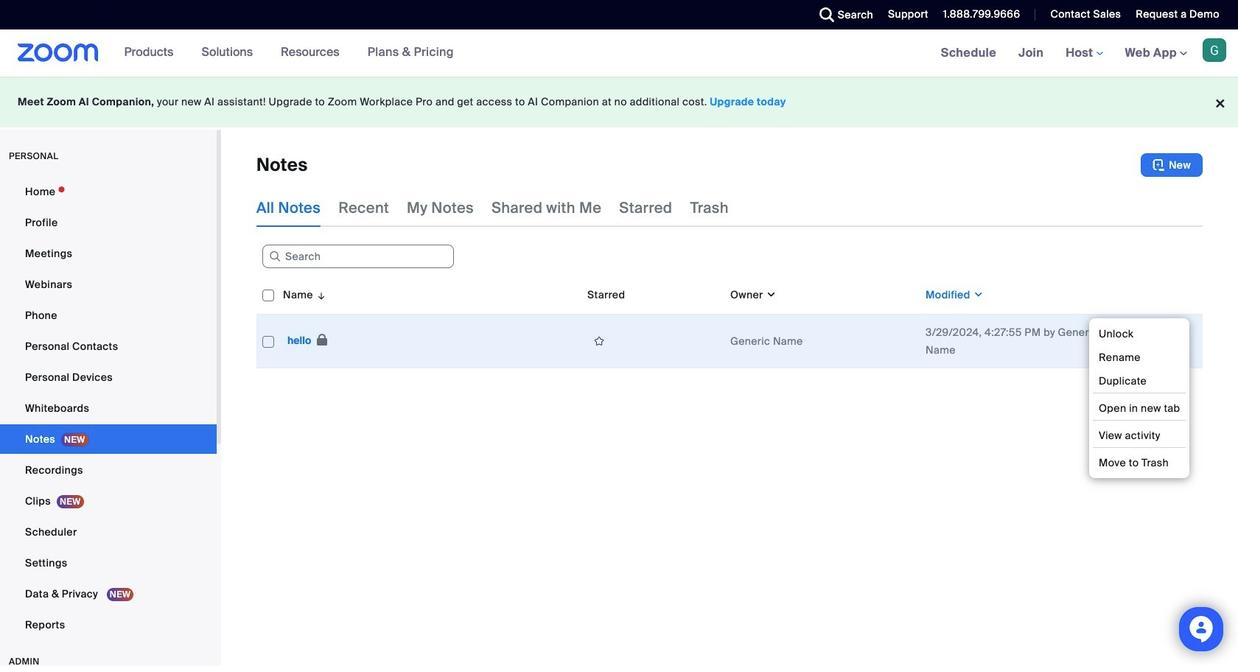 Task type: locate. For each thing, give the bounding box(es) containing it.
banner
[[0, 29, 1238, 77]]

zoom logo image
[[18, 43, 98, 62]]

profile picture image
[[1203, 38, 1226, 62]]

footer
[[0, 77, 1238, 127]]

arrow down image
[[313, 286, 327, 304]]

personal menu menu
[[0, 177, 217, 641]]

application
[[256, 276, 1203, 368]]

meetings navigation
[[930, 29, 1238, 77]]



Task type: vqa. For each thing, say whether or not it's contained in the screenshot.
Host
no



Task type: describe. For each thing, give the bounding box(es) containing it.
tabs of all notes page tab list
[[256, 189, 729, 227]]

hello unstarred image
[[587, 335, 611, 348]]

product information navigation
[[113, 29, 465, 77]]

Search text field
[[262, 245, 454, 268]]

more options for hello image
[[1166, 335, 1189, 348]]



